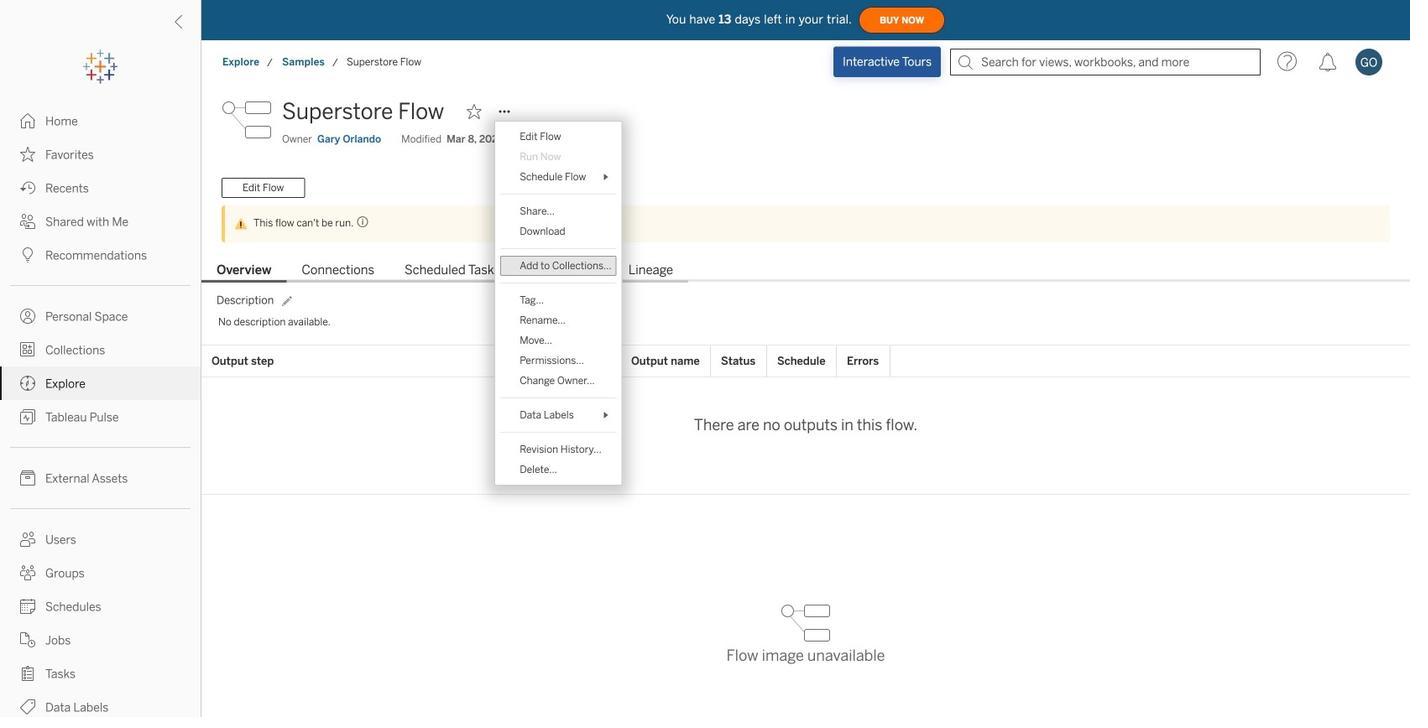 Task type: locate. For each thing, give the bounding box(es) containing it.
main content
[[201, 84, 1410, 718]]

sub-spaces tab list
[[201, 261, 1410, 283]]

0 vertical spatial checkbox item
[[501, 147, 617, 167]]

menu
[[496, 122, 622, 485]]

Search for views, workbooks, and more text field
[[950, 49, 1261, 76]]

flow image
[[222, 95, 272, 145]]

checkbox item
[[501, 147, 617, 167], [501, 256, 617, 276]]

flow run requirements:
the flow must have at least one output step. image
[[354, 216, 369, 228]]

1 vertical spatial checkbox item
[[501, 256, 617, 276]]

2 checkbox item from the top
[[501, 256, 617, 276]]



Task type: describe. For each thing, give the bounding box(es) containing it.
1 checkbox item from the top
[[501, 147, 617, 167]]

navigation panel element
[[0, 50, 201, 718]]

main navigation. press the up and down arrow keys to access links. element
[[0, 104, 201, 718]]



Task type: vqa. For each thing, say whether or not it's contained in the screenshot.
5th THE 0 from right
no



